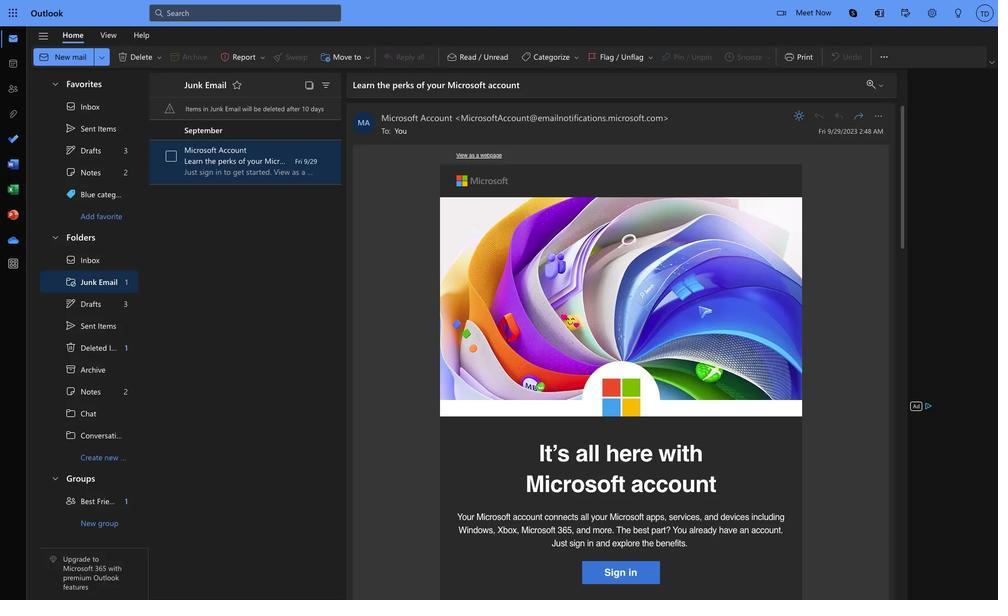 Task type: locate. For each thing, give the bounding box(es) containing it.
2 inside favorites tree
[[124, 167, 128, 177]]

 down 
[[65, 386, 76, 397]]

and up sign
[[576, 526, 590, 536]]

 inside favorites tree
[[65, 145, 76, 156]]

 for  delete 
[[117, 52, 128, 63]]

email right 
[[99, 277, 118, 287]]

files image
[[8, 109, 19, 120]]

0 vertical spatial  button
[[46, 74, 64, 94]]

learn the perks of your microsoft account inside message list list box
[[184, 156, 326, 166]]

1 notes from the top
[[81, 167, 101, 177]]

 tree item up create
[[40, 425, 152, 447]]

drafts
[[81, 145, 101, 156], [81, 299, 101, 309]]

1 vertical spatial 
[[65, 342, 76, 353]]

0 horizontal spatial account
[[219, 145, 246, 155]]

 for bottommost  "dropdown button"
[[873, 111, 884, 122]]

0 vertical spatial in
[[203, 104, 208, 113]]

outlook up the  button
[[31, 7, 63, 19]]

2  drafts from the top
[[65, 298, 101, 309]]

 drafts up blue
[[65, 145, 101, 156]]

0 vertical spatial view
[[100, 29, 117, 40]]

1 horizontal spatial in
[[587, 539, 594, 549]]

None text field
[[381, 126, 811, 136]]

0 vertical spatial the
[[377, 79, 390, 91]]

0 vertical spatial email
[[205, 79, 227, 90]]

0 vertical spatial  tree item
[[40, 117, 138, 139]]

to do image
[[8, 134, 19, 145]]

2 / from the left
[[616, 51, 619, 62]]

0 vertical spatial 
[[65, 145, 76, 156]]

1 inside " deleted items 1"
[[125, 343, 128, 353]]

all inside your microsoft account connects all your microsoft apps, services, and devices including windows, xbox, microsoft 365, and more. the best part? you already have an account. just sign in and explore the benefits.
[[581, 513, 589, 523]]

various microsoft app logos. image
[[440, 198, 802, 417]]

1 vertical spatial  inbox
[[65, 255, 99, 266]]

0 vertical spatial  notes
[[65, 167, 101, 178]]

0 horizontal spatial  button
[[94, 48, 110, 66]]

1 horizontal spatial learn the perks of your microsoft account
[[353, 79, 522, 91]]

1 vertical spatial learn the perks of your microsoft account
[[184, 156, 326, 166]]

and
[[704, 513, 718, 523], [576, 526, 590, 536], [596, 539, 610, 549]]

view left help
[[100, 29, 117, 40]]

tab list inside application
[[54, 26, 158, 43]]

1 vertical spatial 
[[65, 430, 76, 441]]

1 drafts from the top
[[81, 145, 101, 156]]

2 inbox from the top
[[81, 255, 99, 265]]

 up  
[[879, 52, 890, 63]]

account inside your microsoft account connects all your microsoft apps, services, and devices including windows, xbox, microsoft 365, and more. the best part? you already have an account. just sign in and explore the benefits.
[[513, 513, 542, 523]]

Search for email, meetings, files and more. field
[[166, 7, 335, 18]]

 inside tree item
[[65, 342, 76, 353]]

items inside message list section
[[185, 104, 201, 113]]

0 vertical spatial junk
[[184, 79, 203, 90]]

 inside  delete 
[[156, 54, 163, 61]]

inbox up the  tree item at the left of the page
[[81, 255, 99, 265]]

1 1 from the top
[[125, 277, 128, 287]]

1  notes from the top
[[65, 167, 101, 178]]

 blue category
[[65, 189, 127, 200]]

1 right deleted at the left bottom of the page
[[125, 343, 128, 353]]

 tree item
[[40, 161, 138, 183], [40, 381, 138, 403]]

0 vertical spatial you
[[395, 126, 407, 136]]

 tree item up the  tree item
[[40, 139, 138, 161]]

 down 
[[65, 298, 76, 309]]

2 notes from the top
[[81, 387, 101, 397]]

including
[[751, 513, 784, 523]]

1  tree item from the top
[[40, 403, 138, 425]]

0 vertical spatial 
[[65, 167, 76, 178]]

services,
[[669, 513, 702, 523]]

 up 
[[65, 167, 76, 178]]

2  tree item from the top
[[40, 293, 138, 315]]

0 horizontal spatial to
[[92, 555, 99, 564]]

learn inside message list list box
[[184, 156, 203, 166]]

1 vertical spatial account
[[219, 145, 246, 155]]

items right 
[[185, 104, 201, 113]]

0 vertical spatial  tree item
[[40, 139, 138, 161]]

 right "mail" at top left
[[98, 53, 106, 62]]

set your advertising preferences image
[[924, 402, 933, 411]]

with right 365
[[108, 564, 122, 574]]

all
[[576, 441, 600, 467], [581, 513, 589, 523]]

1  tree item from the top
[[40, 161, 138, 183]]

features
[[63, 583, 88, 592]]

0 vertical spatial 
[[117, 52, 128, 63]]

0 vertical spatial new
[[55, 51, 70, 62]]

tab list containing home
[[54, 26, 158, 43]]

/ right read
[[479, 51, 482, 62]]

 inbox inside favorites tree
[[65, 101, 99, 112]]

1 horizontal spatial your
[[427, 79, 445, 91]]

 button inside favorites tree item
[[46, 74, 64, 94]]

 right report
[[259, 54, 266, 61]]

 button for 
[[258, 48, 267, 66]]

1 vertical spatial 
[[65, 386, 76, 397]]

 drafts inside favorites tree
[[65, 145, 101, 156]]

 down  chat
[[65, 430, 76, 441]]

2
[[124, 167, 128, 177], [124, 387, 128, 397]]

 right move
[[365, 54, 371, 61]]

1 horizontal spatial 
[[117, 52, 128, 63]]

with
[[658, 441, 703, 467], [108, 564, 122, 574]]


[[232, 80, 243, 91]]

 tree item down  junk email
[[40, 293, 138, 315]]

3  button from the left
[[258, 48, 267, 66]]

2 vertical spatial and
[[596, 539, 610, 549]]

view for view as a webpage
[[456, 152, 468, 159]]

fri for fri 9/29/2023 2:48 am
[[819, 127, 826, 136]]

1 vertical spatial  button
[[870, 108, 887, 125]]

outlook right premium
[[93, 573, 119, 583]]

 button right the delete
[[155, 48, 164, 66]]

junk down move & delete group
[[184, 79, 203, 90]]

2  button from the top
[[46, 227, 64, 247]]

email
[[205, 79, 227, 90], [225, 104, 241, 113], [99, 277, 118, 287]]

1 vertical spatial and
[[576, 526, 590, 536]]

 left folders
[[51, 233, 60, 242]]

the down microsoft account
[[205, 156, 216, 166]]

microsoft up connects
[[526, 472, 625, 498]]


[[98, 53, 106, 62], [156, 54, 163, 61], [259, 54, 266, 61], [365, 54, 371, 61], [573, 54, 580, 61], [647, 54, 654, 61], [51, 79, 60, 88], [878, 82, 884, 89], [51, 233, 60, 242], [51, 474, 60, 483]]

2  sent items from the top
[[65, 320, 116, 331]]

to right move
[[354, 51, 361, 62]]

deleted
[[81, 343, 107, 353]]

tab list
[[54, 26, 158, 43]]

with inside it's all here with microsoft account
[[658, 441, 703, 467]]

drafts up the  tree item
[[81, 145, 101, 156]]

learn right 'select a message' image
[[184, 156, 203, 166]]

all right connects
[[581, 513, 589, 523]]

report
[[233, 51, 256, 62]]

 button for favorites
[[46, 74, 64, 94]]

1 vertical spatial 3
[[124, 299, 128, 309]]

new left "mail" at top left
[[55, 51, 70, 62]]

0 vertical spatial learn the perks of your microsoft account
[[353, 79, 522, 91]]

1 vertical spatial 2
[[124, 387, 128, 397]]

groups
[[66, 473, 95, 484]]

 chat
[[65, 408, 96, 419]]

 button up the am
[[870, 108, 887, 125]]

 sent items inside favorites tree
[[65, 123, 116, 134]]

1 vertical spatial view
[[456, 152, 468, 159]]

account up xbox, at the bottom of the page
[[513, 513, 542, 523]]

learn
[[353, 79, 375, 91], [184, 156, 203, 166]]

 tree item down  archive
[[40, 381, 138, 403]]

1  from the top
[[65, 408, 76, 419]]

 new mail
[[38, 51, 87, 63]]

sent up  tree item
[[81, 321, 96, 331]]

1 2 from the top
[[124, 167, 128, 177]]

 tree item
[[40, 403, 138, 425], [40, 425, 152, 447]]

3 for 
[[124, 299, 128, 309]]

1 horizontal spatial outlook
[[93, 573, 119, 583]]

your
[[427, 79, 445, 91], [247, 156, 263, 166], [591, 513, 607, 523]]

 notes
[[65, 167, 101, 178], [65, 386, 101, 397]]

0 vertical spatial 1
[[125, 277, 128, 287]]

2 vertical spatial junk
[[81, 277, 97, 287]]

 button left "groups"
[[46, 469, 64, 489]]

junk right 
[[81, 277, 97, 287]]

 button inside groups tree item
[[46, 469, 64, 489]]

calendar image
[[8, 59, 19, 70]]

0 horizontal spatial chat
[[81, 408, 96, 419]]

1 inbox from the top
[[81, 101, 99, 112]]

1 horizontal spatial view
[[456, 152, 468, 159]]

0 vertical spatial outlook
[[31, 7, 63, 19]]

fri
[[819, 127, 826, 136], [295, 157, 302, 166]]

1 horizontal spatial /
[[616, 51, 619, 62]]

2 horizontal spatial your
[[591, 513, 607, 523]]

items right deleted at the left bottom of the page
[[109, 343, 128, 353]]

 tree item up  junk email
[[40, 249, 138, 271]]

outlook inside upgrade to microsoft 365 with premium outlook features
[[93, 573, 119, 583]]

microsoft down read
[[447, 79, 486, 91]]

1 vertical spatial 1
[[125, 343, 128, 353]]

outlook banner
[[0, 0, 998, 28]]

3 down the  tree item at the left of the page
[[124, 299, 128, 309]]


[[928, 9, 937, 18]]

2  from the top
[[65, 430, 76, 441]]


[[879, 52, 890, 63], [873, 111, 884, 122]]


[[38, 52, 49, 63]]

meet
[[796, 7, 813, 18]]


[[520, 52, 531, 63]]

learn the perks of your microsoft account down september heading
[[184, 156, 326, 166]]

2 1 from the top
[[125, 343, 128, 353]]

heading
[[456, 439, 785, 500]]

 report 
[[219, 51, 266, 63]]

sent down favorites tree item
[[81, 123, 96, 134]]

 inbox down favorites
[[65, 101, 99, 112]]

in inside message list section
[[203, 104, 208, 113]]

chat inside  chat
[[81, 408, 96, 419]]

fri inside message list list box
[[295, 157, 302, 166]]

 inside  move to 
[[365, 54, 371, 61]]

 inside groups tree item
[[51, 474, 60, 483]]

drafts down  junk email
[[81, 299, 101, 309]]

 search field
[[149, 0, 341, 25]]

1  from the top
[[65, 123, 76, 134]]

 inside  flag / unflag 
[[647, 54, 654, 61]]

1 vertical spatial email
[[225, 104, 241, 113]]

the up to:
[[377, 79, 390, 91]]

 button inside folders tree item
[[46, 227, 64, 247]]

1 horizontal spatial with
[[658, 441, 703, 467]]

inbox inside favorites tree
[[81, 101, 99, 112]]

1 right  junk email
[[125, 277, 128, 287]]

 drafts for 
[[65, 298, 101, 309]]

1 inside the  tree item
[[125, 277, 128, 287]]

view button
[[92, 26, 125, 43]]

1  from the top
[[65, 145, 76, 156]]

powerpoint image
[[8, 210, 19, 221]]

in for items
[[203, 104, 208, 113]]

add favorite
[[81, 211, 122, 221]]

the down best on the bottom right of page
[[642, 539, 654, 549]]

fri 9/29/2023 2:48 am
[[819, 127, 883, 136]]

in right the sign
[[629, 567, 637, 579]]

0 vertical spatial  tree item
[[40, 161, 138, 183]]

2:48
[[859, 127, 871, 136]]

new
[[55, 51, 70, 62], [81, 518, 96, 529]]

 left "groups"
[[51, 474, 60, 483]]

1 vertical spatial outlook
[[93, 573, 119, 583]]

chat right friends
[[124, 496, 139, 507]]

0 horizontal spatial of
[[238, 156, 245, 166]]

0 vertical spatial  drafts
[[65, 145, 101, 156]]

0 horizontal spatial outlook
[[31, 7, 63, 19]]

 right 
[[878, 82, 884, 89]]

 up  tree item
[[65, 320, 76, 331]]

1  drafts from the top
[[65, 145, 101, 156]]

 down favorites
[[65, 123, 76, 134]]

more.
[[593, 526, 614, 536]]

1 vertical spatial the
[[205, 156, 216, 166]]

1 vertical spatial new
[[81, 518, 96, 529]]

 drafts
[[65, 145, 101, 156], [65, 298, 101, 309]]


[[65, 123, 76, 134], [65, 320, 76, 331]]

best
[[81, 496, 95, 507]]

 for the top  "dropdown button"
[[879, 52, 890, 63]]

junk email heading
[[170, 73, 246, 97]]

drafts for 
[[81, 299, 101, 309]]

 inside  delete 
[[117, 52, 128, 63]]

outlook
[[31, 7, 63, 19], [93, 573, 119, 583]]

0 vertical spatial and
[[704, 513, 718, 523]]

0 horizontal spatial learn
[[184, 156, 203, 166]]

 button
[[987, 57, 997, 68]]

folders tree item
[[40, 227, 138, 249]]

groups tree item
[[40, 469, 138, 491]]

2 drafts from the top
[[81, 299, 101, 309]]

1 vertical spatial 
[[65, 298, 76, 309]]

1 horizontal spatial of
[[416, 79, 425, 91]]

1 horizontal spatial new
[[81, 518, 96, 529]]

an
[[740, 526, 749, 536]]

1 3 from the top
[[124, 145, 128, 156]]

1  button from the top
[[46, 74, 64, 94]]

0 horizontal spatial in
[[203, 104, 208, 113]]

1 vertical spatial  drafts
[[65, 298, 101, 309]]

fri for fri 9/29
[[295, 157, 302, 166]]

email inside junk email 
[[205, 79, 227, 90]]

10
[[302, 104, 309, 113]]

will
[[242, 104, 252, 113]]

 tree item up deleted at the left bottom of the page
[[40, 315, 138, 337]]

 button down  new mail
[[46, 74, 64, 94]]

to inside upgrade to microsoft 365 with premium outlook features
[[92, 555, 99, 564]]

 tree item
[[40, 491, 139, 512]]

inbox for 
[[81, 101, 99, 112]]

email inside  junk email
[[99, 277, 118, 287]]

2 vertical spatial your
[[591, 513, 607, 523]]

2  from the top
[[65, 298, 76, 309]]

 inside  
[[878, 82, 884, 89]]

2 vertical spatial email
[[99, 277, 118, 287]]

 sent items for second the  tree item from the bottom
[[65, 123, 116, 134]]

message list list box
[[149, 120, 341, 600]]

part?
[[651, 526, 671, 536]]

 tree item down favorites tree item
[[40, 117, 138, 139]]

1  sent items from the top
[[65, 123, 116, 134]]


[[165, 103, 176, 114]]

 for 
[[65, 145, 76, 156]]

1 for 
[[125, 277, 128, 287]]

1  button from the left
[[94, 48, 110, 66]]


[[65, 408, 76, 419], [65, 430, 76, 441]]

 for  chat
[[65, 408, 76, 419]]

learn down  move to 
[[353, 79, 375, 91]]

 up the am
[[873, 111, 884, 122]]

message list section
[[149, 70, 341, 600]]

microsoft account image
[[353, 112, 375, 134]]

new group
[[81, 518, 119, 529]]

1 vertical spatial you
[[673, 526, 687, 536]]


[[901, 9, 910, 18]]

drafts inside favorites tree
[[81, 145, 101, 156]]

1 sent from the top
[[81, 123, 96, 134]]

mail image
[[8, 33, 19, 44]]

1 vertical spatial  sent items
[[65, 320, 116, 331]]

2  inbox from the top
[[65, 255, 99, 266]]

create new folder tree item
[[40, 447, 141, 469]]

account down days
[[299, 156, 326, 166]]

microsoft down september
[[184, 145, 217, 155]]

 inside favorites tree
[[65, 101, 76, 112]]

all inside it's all here with microsoft account
[[576, 441, 600, 467]]

 right unflag
[[647, 54, 654, 61]]

all right it's
[[576, 441, 600, 467]]

 tree item for 
[[40, 249, 138, 271]]

1 vertical spatial with
[[108, 564, 122, 574]]

 button right report
[[258, 48, 267, 66]]

none text field inside application
[[381, 126, 811, 136]]

 left the delete
[[117, 52, 128, 63]]

application
[[0, 0, 998, 601]]

 inside  categorize 
[[573, 54, 580, 61]]

heading containing it's all here with microsoft account
[[456, 439, 785, 500]]

2 3 from the top
[[124, 299, 128, 309]]

0 vertical spatial 3
[[124, 145, 128, 156]]

view inside button
[[100, 29, 117, 40]]

 down  new mail
[[51, 79, 60, 88]]

 up 
[[65, 145, 76, 156]]

account inside message list list box
[[219, 145, 246, 155]]

2 horizontal spatial in
[[629, 567, 637, 579]]

tree containing 
[[40, 249, 152, 469]]

0 vertical spatial all
[[576, 441, 600, 467]]

benefits.
[[656, 539, 688, 549]]

microsoft account
[[184, 145, 246, 155]]

2 horizontal spatial  button
[[258, 48, 267, 66]]

2  button from the left
[[155, 48, 164, 66]]

0 vertical spatial inbox
[[81, 101, 99, 112]]

1 horizontal spatial account
[[420, 112, 452, 123]]

to right upgrade
[[92, 555, 99, 564]]

/ right flag
[[616, 51, 619, 62]]

1 vertical spatial  notes
[[65, 386, 101, 397]]

td image
[[976, 4, 994, 22]]

0 vertical spatial learn
[[353, 79, 375, 91]]

tree
[[40, 249, 152, 469]]

1 right friends
[[125, 496, 128, 507]]

inbox down favorites tree item
[[81, 101, 99, 112]]

of inside message list list box
[[238, 156, 245, 166]]

 drafts down the  tree item at the left of the page
[[65, 298, 101, 309]]

1  inbox from the top
[[65, 101, 99, 112]]

to inside  move to 
[[354, 51, 361, 62]]

 inside favorites tree item
[[51, 79, 60, 88]]

 button for 
[[155, 48, 164, 66]]

0 horizontal spatial your
[[247, 156, 263, 166]]

 tree item up blue
[[40, 161, 138, 183]]

0 vertical spatial drafts
[[81, 145, 101, 156]]

items down favorites tree item
[[98, 123, 116, 134]]

3 1 from the top
[[125, 496, 128, 507]]

none text field containing to:
[[381, 126, 811, 136]]

0 horizontal spatial junk
[[81, 277, 97, 287]]

2 vertical spatial in
[[629, 567, 637, 579]]

conversation
[[81, 430, 125, 441]]

items inside favorites tree
[[98, 123, 116, 134]]

 tree item for 
[[40, 139, 138, 161]]

 right the delete
[[156, 54, 163, 61]]

 button for folders
[[46, 227, 64, 247]]

0 vertical spatial chat
[[81, 408, 96, 419]]

 inbox for 
[[65, 101, 99, 112]]

 left  at the top of the page
[[573, 54, 580, 61]]

and up already
[[704, 513, 718, 523]]

0 vertical spatial fri
[[819, 127, 826, 136]]

view as a webpage
[[456, 152, 502, 159]]

/
[[479, 51, 482, 62], [616, 51, 619, 62]]

in
[[203, 104, 208, 113], [587, 539, 594, 549], [629, 567, 637, 579]]

 tree item
[[40, 117, 138, 139], [40, 315, 138, 337]]

items inside " deleted items 1"
[[109, 343, 128, 353]]

1  tree item from the top
[[40, 95, 138, 117]]

2 vertical spatial the
[[642, 539, 654, 549]]

 sent items
[[65, 123, 116, 134], [65, 320, 116, 331]]

2 horizontal spatial the
[[642, 539, 654, 549]]

drafts for 
[[81, 145, 101, 156]]

1  from the top
[[65, 167, 76, 178]]

3 left 'select a message' image
[[124, 145, 128, 156]]

 tree item
[[40, 139, 138, 161], [40, 293, 138, 315]]

 button
[[646, 48, 655, 66]]

account for microsoft account <microsoftaccount@emailnotifications.microsoft.com>
[[420, 112, 452, 123]]

1 vertical spatial 
[[873, 111, 884, 122]]

 up 
[[65, 342, 76, 353]]

in for sign
[[629, 567, 637, 579]]

fri left the 9/29
[[295, 157, 302, 166]]

you right to:
[[395, 126, 407, 136]]

in right sign
[[587, 539, 594, 549]]

1 / from the left
[[479, 51, 482, 62]]

account for microsoft account
[[219, 145, 246, 155]]

more apps image
[[8, 259, 19, 270]]

 tree item down favorites
[[40, 95, 138, 117]]

favorites
[[66, 78, 102, 89]]

 deleted items 1
[[65, 342, 128, 353]]

/ inside  flag / unflag 
[[616, 51, 619, 62]]

flag
[[600, 51, 614, 62]]

0 horizontal spatial you
[[395, 126, 407, 136]]

 notes up blue
[[65, 167, 101, 178]]

help
[[134, 29, 150, 40]]

3  button from the top
[[46, 469, 64, 489]]

0 vertical spatial  tree item
[[40, 95, 138, 117]]

new inside new group tree item
[[81, 518, 96, 529]]

/ inside  read / unread
[[479, 51, 482, 62]]

learn the perks of your microsoft account down 
[[353, 79, 522, 91]]

0 horizontal spatial /
[[479, 51, 482, 62]]

1 vertical spatial inbox
[[81, 255, 99, 265]]

1  tree item from the top
[[40, 139, 138, 161]]

view for view
[[100, 29, 117, 40]]

 inbox
[[65, 101, 99, 112], [65, 255, 99, 266]]

1 inside  tree item
[[125, 496, 128, 507]]

2  tree item from the top
[[40, 249, 138, 271]]

your inside message list list box
[[247, 156, 263, 166]]

sent
[[81, 123, 96, 134], [81, 321, 96, 331]]

it's
[[539, 441, 570, 467]]

perks inside message list list box
[[218, 156, 236, 166]]

0 vertical spatial 
[[879, 52, 890, 63]]

your inside your microsoft account connects all your microsoft apps, services, and devices including windows, xbox, microsoft 365, and more. the best part? you already have an account. just sign in and explore the benefits.
[[591, 513, 607, 523]]

1 vertical spatial all
[[581, 513, 589, 523]]

and down more.
[[596, 539, 610, 549]]

1 vertical spatial in
[[587, 539, 594, 549]]

0 horizontal spatial with
[[108, 564, 122, 574]]

 tree item
[[40, 95, 138, 117], [40, 249, 138, 271]]

with inside upgrade to microsoft 365 with premium outlook features
[[108, 564, 122, 574]]

 drafts for 
[[65, 145, 101, 156]]

3 inside favorites tree
[[124, 145, 128, 156]]

fri left 9/29/2023
[[819, 127, 826, 136]]

2  notes from the top
[[65, 386, 101, 397]]

webpage
[[480, 152, 502, 159]]

 tree item for 
[[40, 293, 138, 315]]

perks up you popup button
[[392, 79, 414, 91]]

1 vertical spatial drafts
[[81, 299, 101, 309]]

 tree item up 'conversation'
[[40, 403, 138, 425]]

3
[[124, 145, 128, 156], [124, 299, 128, 309]]

view left as
[[456, 152, 468, 159]]

 button
[[46, 74, 64, 94], [46, 227, 64, 247], [46, 469, 64, 489]]

 button
[[94, 48, 110, 66], [155, 48, 164, 66], [258, 48, 267, 66]]

email left 
[[205, 79, 227, 90]]

0 vertical spatial 2
[[124, 167, 128, 177]]

1 vertical spatial perks
[[218, 156, 236, 166]]

1 vertical spatial  tree item
[[40, 381, 138, 403]]

 read / unread
[[447, 51, 508, 63]]

have
[[719, 526, 737, 536]]

0 horizontal spatial new
[[55, 51, 70, 62]]

you down the services,
[[673, 526, 687, 536]]



Task type: vqa. For each thing, say whether or not it's contained in the screenshot.
 inside Folders tree item
yes



Task type: describe. For each thing, give the bounding box(es) containing it.
notes inside favorites tree
[[81, 167, 101, 177]]

your microsoft account connects all your microsoft apps, services, and devices including windows, xbox, microsoft 365, and more. the best part? you already have an account. just sign in and explore the benefits.
[[457, 513, 784, 549]]

people image
[[8, 84, 19, 95]]

mail
[[72, 51, 87, 62]]

2  tree item from the top
[[40, 425, 152, 447]]

left-rail-appbar navigation
[[2, 26, 24, 253]]

meet now
[[796, 7, 831, 18]]

 delete 
[[117, 51, 163, 63]]


[[853, 111, 864, 122]]


[[65, 496, 76, 507]]

be
[[254, 104, 261, 113]]

 inside favorites tree
[[65, 123, 76, 134]]

after
[[287, 104, 300, 113]]

move & delete group
[[33, 46, 373, 68]]

2 2 from the top
[[124, 387, 128, 397]]

favorites tree
[[40, 69, 138, 227]]

outlook inside banner
[[31, 7, 63, 19]]

add favorite tree item
[[40, 205, 138, 227]]

here
[[606, 441, 653, 467]]

the inside your microsoft account connects all your microsoft apps, services, and devices including windows, xbox, microsoft 365, and more. the best part? you already have an account. just sign in and explore the benefits.
[[642, 539, 654, 549]]

account.
[[751, 526, 783, 536]]

xbox,
[[498, 526, 519, 536]]

 inside  button
[[794, 111, 805, 122]]

1 horizontal spatial and
[[596, 539, 610, 549]]

application containing it's all here with microsoft account
[[0, 0, 998, 601]]

unflag
[[621, 51, 644, 62]]

items up " deleted items 1"
[[98, 321, 116, 331]]


[[65, 189, 76, 200]]

tags group
[[441, 46, 774, 68]]

connects
[[545, 513, 578, 523]]

2  from the top
[[65, 386, 76, 397]]

help button
[[125, 26, 158, 43]]

ad
[[913, 403, 920, 410]]

ma
[[358, 117, 370, 128]]

9/29
[[304, 157, 317, 166]]

junk inside junk email 
[[184, 79, 203, 90]]

2 horizontal spatial junk
[[210, 104, 223, 113]]

account down unread on the top of page
[[488, 79, 520, 91]]

2  tree item from the top
[[40, 315, 138, 337]]


[[65, 364, 76, 375]]

devices
[[721, 513, 749, 523]]


[[219, 52, 230, 63]]

 inside folders tree item
[[51, 233, 60, 242]]

am
[[873, 127, 883, 136]]

 button
[[919, 0, 945, 28]]

365,
[[558, 526, 574, 536]]

account inside it's all here with microsoft account
[[631, 472, 716, 498]]

 for 
[[65, 101, 76, 112]]

word image
[[8, 160, 19, 171]]

 tree item
[[40, 183, 138, 205]]


[[777, 9, 786, 18]]

new
[[105, 452, 118, 463]]

3 for 
[[124, 145, 128, 156]]

sent inside favorites tree
[[81, 123, 96, 134]]

 tree item
[[40, 337, 138, 359]]

friends
[[97, 496, 121, 507]]

microsoft inside it's all here with microsoft account
[[526, 472, 625, 498]]

 
[[867, 80, 884, 89]]

chat inside  best friends chat
[[124, 496, 139, 507]]

september heading
[[149, 120, 341, 140]]

microsoft up xbox, at the bottom of the page
[[476, 513, 511, 523]]


[[38, 30, 49, 42]]

0 vertical spatial your
[[427, 79, 445, 91]]

select a message image
[[166, 151, 177, 162]]

categorize
[[534, 51, 570, 62]]

category
[[97, 189, 127, 199]]

microsoft inside upgrade to microsoft 365 with premium outlook features
[[63, 564, 93, 574]]

2  tree item from the top
[[40, 381, 138, 403]]


[[954, 9, 963, 18]]

1  tree item from the top
[[40, 117, 138, 139]]

 button
[[945, 0, 972, 28]]

0 horizontal spatial and
[[576, 526, 590, 536]]

1 horizontal spatial the
[[377, 79, 390, 91]]

 notes inside favorites tree
[[65, 167, 101, 178]]


[[305, 81, 314, 91]]

microsoft up just
[[521, 526, 555, 536]]

365
[[95, 564, 106, 574]]

microsoft up you popup button
[[381, 112, 418, 123]]

favorites tree item
[[40, 74, 138, 95]]

in inside your microsoft account connects all your microsoft apps, services, and devices including windows, xbox, microsoft 365, and more. the best part? you already have an account. just sign in and explore the benefits.
[[587, 539, 594, 549]]

as
[[469, 152, 475, 159]]

junk inside  junk email
[[81, 277, 97, 287]]

/ for 
[[479, 51, 482, 62]]

 button
[[317, 77, 335, 93]]

 for 
[[65, 255, 76, 266]]

explore
[[612, 539, 640, 549]]

 tree item for 
[[40, 95, 138, 117]]

 for  conversation history
[[65, 430, 76, 441]]

home button
[[54, 26, 92, 43]]

onedrive image
[[8, 235, 19, 246]]

Select a message checkbox
[[162, 148, 184, 165]]

 for 
[[65, 298, 76, 309]]

 for  deleted items 1
[[65, 342, 76, 353]]

delete
[[130, 51, 152, 62]]

you inside your microsoft account connects all your microsoft apps, services, and devices including windows, xbox, microsoft 365, and more. the best part? you already have an account. just sign in and explore the benefits.
[[673, 526, 687, 536]]

microsoft up the the
[[610, 513, 644, 523]]

2 horizontal spatial and
[[704, 513, 718, 523]]

just
[[552, 539, 567, 549]]

microsoft left the 9/29
[[265, 156, 297, 166]]

group
[[98, 518, 119, 529]]


[[447, 52, 457, 63]]

unread
[[484, 51, 508, 62]]

 button
[[32, 27, 54, 46]]


[[320, 80, 331, 91]]

0 vertical spatial  button
[[873, 46, 895, 68]]

/ for 
[[616, 51, 619, 62]]

1 for 
[[125, 496, 128, 507]]

read
[[460, 51, 477, 62]]

sign in
[[604, 567, 637, 579]]

microsoft account <microsoftaccount@emailnotifications.microsoft.com>
[[381, 112, 669, 123]]

your
[[457, 513, 474, 523]]

history
[[127, 430, 152, 441]]

0 vertical spatial of
[[416, 79, 425, 91]]

deleted
[[263, 104, 285, 113]]

 archive
[[65, 364, 106, 375]]

tree inside application
[[40, 249, 152, 469]]

folder
[[121, 452, 141, 463]]

heading inside application
[[456, 439, 785, 500]]

1 horizontal spatial learn
[[353, 79, 375, 91]]

2 sent from the top
[[81, 321, 96, 331]]


[[587, 52, 598, 63]]

 tree item
[[40, 271, 138, 293]]

september
[[184, 125, 222, 135]]

items in junk email will be deleted after 10 days
[[185, 104, 324, 113]]

 sent items for 2nd the  tree item
[[65, 320, 116, 331]]

 button for groups
[[46, 469, 64, 489]]

excel image
[[8, 185, 19, 196]]

ma button
[[353, 112, 375, 134]]

sign
[[569, 539, 585, 549]]

best
[[633, 526, 649, 536]]

 button
[[893, 0, 919, 28]]

account inside message list list box
[[299, 156, 326, 166]]

 move to 
[[320, 51, 371, 63]]

upgrade
[[63, 555, 90, 564]]

apps,
[[646, 513, 667, 523]]

inbox for 
[[81, 255, 99, 265]]

 print
[[784, 51, 813, 63]]


[[875, 9, 884, 18]]

 inbox for 
[[65, 255, 99, 266]]

 button
[[850, 108, 867, 125]]


[[867, 80, 876, 89]]

0 vertical spatial perks
[[392, 79, 414, 91]]

 tree item
[[40, 359, 138, 381]]

add
[[81, 211, 95, 221]]


[[65, 277, 76, 288]]

 inside favorites tree
[[65, 167, 76, 178]]

new group tree item
[[40, 512, 138, 534]]

 button
[[791, 108, 808, 125]]

junk email 
[[184, 79, 243, 91]]

days
[[311, 104, 324, 113]]

the inside message list list box
[[205, 156, 216, 166]]

home
[[63, 29, 84, 40]]

premium features image
[[49, 557, 57, 564]]

 inside " report "
[[259, 54, 266, 61]]

to: you
[[381, 126, 407, 136]]

 button
[[866, 0, 893, 28]]

windows,
[[459, 526, 495, 536]]

 categorize 
[[520, 51, 580, 63]]

 flag / unflag 
[[587, 51, 654, 63]]

 best friends chat
[[65, 496, 139, 507]]

new inside  new mail
[[55, 51, 70, 62]]

2  from the top
[[65, 320, 76, 331]]

now
[[815, 7, 831, 18]]

the
[[616, 526, 631, 536]]

sign
[[604, 567, 626, 579]]

fri 9/29
[[295, 157, 317, 166]]

view as a webpage link
[[456, 152, 502, 159]]



